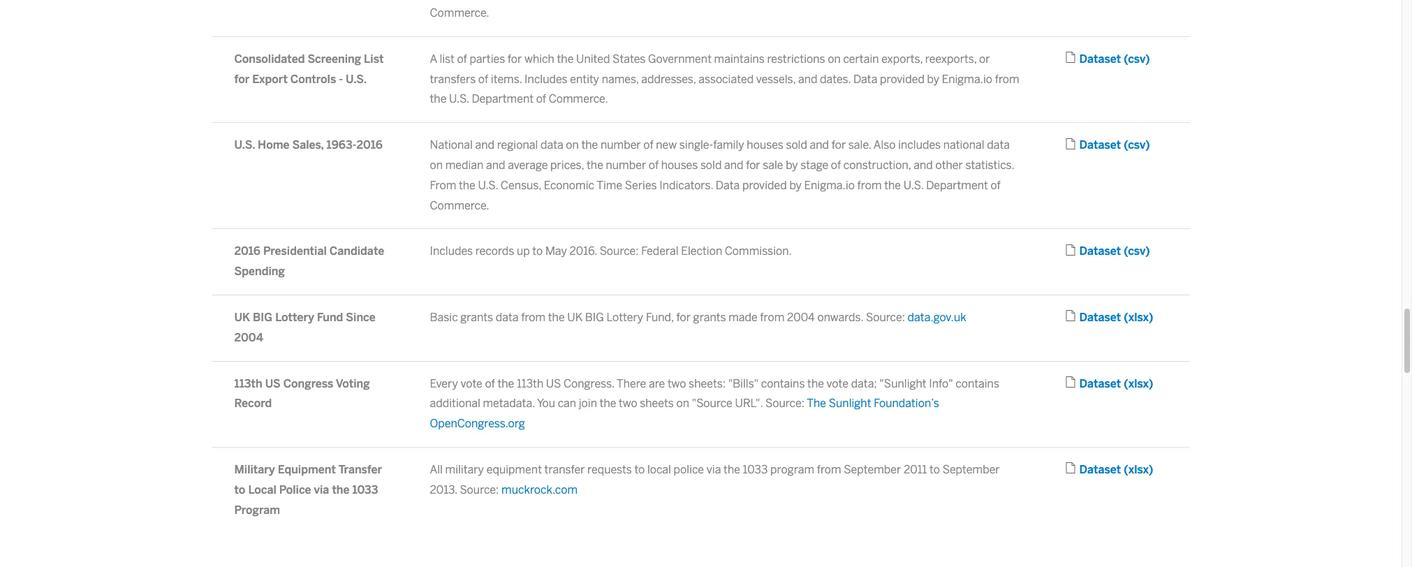 Task type: locate. For each thing, give the bounding box(es) containing it.
6 dataset from the top
[[1080, 463, 1121, 476]]

source: down the military
[[460, 483, 499, 496]]

from inside the national and regional data on the number of new single-family houses sold and for sale. also includes national data on median and average prices, the number of houses sold and for sale by stage of construction, and other statistics. from the u.s. census, economic time series indicators. data provided by enigma.io from the u.s. department of commerce.
[[858, 179, 882, 192]]

via right "police"
[[707, 463, 721, 476]]

0 horizontal spatial 2004
[[234, 331, 263, 344]]

1 vertical spatial dataset ( csv )
[[1080, 138, 1150, 152]]

1 113th from the left
[[234, 377, 262, 390]]

by down stage
[[790, 179, 802, 192]]

transfers
[[430, 72, 476, 86]]

source: left the the
[[766, 397, 805, 410]]

1 vertical spatial via
[[314, 483, 329, 496]]

commerce. inside the national and regional data on the number of new single-family houses sold and for sale. also includes national data on median and average prices, the number of houses sold and for sale by stage of construction, and other statistics. from the u.s. census, economic time series indicators. data provided by enigma.io from the u.s. department of commerce.
[[430, 199, 489, 212]]

u.s. left home in the top of the page
[[234, 138, 255, 152]]

via
[[707, 463, 721, 476], [314, 483, 329, 496]]

number
[[601, 138, 641, 152], [606, 159, 646, 172]]

fund
[[317, 311, 343, 324]]

for left sale.
[[832, 138, 846, 152]]

data.gov.uk
[[908, 311, 967, 324]]

1 horizontal spatial big
[[585, 311, 604, 324]]

3 csv from the top
[[1128, 245, 1146, 258]]

vessels,
[[756, 72, 796, 86]]

houses up sale
[[747, 138, 784, 152]]

of right list
[[457, 52, 467, 66]]

of right stage
[[831, 159, 841, 172]]

1033 inside military equipment transfer to local police via the 1033 program
[[352, 483, 378, 496]]

2004 left the onwards.
[[787, 311, 815, 324]]

( for or
[[1124, 52, 1128, 66]]

onwards.
[[818, 311, 864, 324]]

( for september
[[1124, 463, 1129, 476]]

) for september
[[1149, 463, 1154, 476]]

0 horizontal spatial contains
[[761, 377, 805, 390]]

0 vertical spatial commerce.
[[549, 92, 608, 106]]

0 horizontal spatial big
[[253, 311, 273, 324]]

data down "certain"
[[854, 72, 878, 86]]

september
[[844, 463, 901, 476], [943, 463, 1000, 476]]

1 big from the left
[[253, 311, 273, 324]]

certain
[[843, 52, 879, 66]]

u.s.
[[346, 72, 367, 86], [449, 92, 469, 106], [234, 138, 255, 152], [478, 179, 498, 192], [904, 179, 924, 192]]

grants
[[461, 311, 493, 324], [693, 311, 726, 324]]

5 dataset from the top
[[1080, 377, 1121, 390]]

2 us from the left
[[546, 377, 561, 390]]

1 vertical spatial 2016
[[234, 245, 261, 258]]

the right the which
[[557, 52, 574, 66]]

includes left "records"
[[430, 245, 473, 258]]

1 horizontal spatial contains
[[956, 377, 1000, 390]]

spending
[[234, 265, 285, 278]]

0 horizontal spatial enigma.io
[[804, 179, 855, 192]]

2 vertical spatial xlsx
[[1129, 463, 1149, 476]]

by right sale
[[786, 159, 798, 172]]

2 dataset from the top
[[1080, 138, 1121, 152]]

the up time
[[587, 159, 603, 172]]

2016 up spending
[[234, 245, 261, 258]]

csv
[[1128, 52, 1146, 66], [1128, 138, 1146, 152], [1128, 245, 1146, 258]]

dataset ( csv ) for also
[[1080, 138, 1150, 152]]

and up stage
[[810, 138, 829, 152]]

commission.
[[725, 245, 792, 258]]

department inside the a list of parties for which the united states government maintains restrictions on certain exports, reexports, or transfers of items. includes entity names, addresses, associated vessels, and dates. data provided by enigma.io from the u.s. department of commerce.
[[472, 92, 534, 106]]

1 horizontal spatial vote
[[827, 377, 849, 390]]

two down "there"
[[619, 397, 638, 410]]

on up dates.
[[828, 52, 841, 66]]

2 grants from the left
[[693, 311, 726, 324]]

sales,
[[292, 138, 324, 152]]

us up "record"
[[265, 377, 281, 390]]

data right basic
[[496, 311, 519, 324]]

1 vertical spatial department
[[926, 179, 988, 192]]

0 horizontal spatial includes
[[430, 245, 473, 258]]

the right the join
[[600, 397, 616, 410]]

u.s. right -
[[346, 72, 367, 86]]

xlsx for every vote of the 113th us congress. there are two sheets: "bills" contains the vote data; "sunlight info" contains additional metadata. you can join the two sheets on "source url". source:
[[1129, 377, 1149, 390]]

0 horizontal spatial vote
[[461, 377, 483, 390]]

1 ( from the top
[[1124, 52, 1128, 66]]

"bills"
[[728, 377, 759, 390]]

0 vertical spatial via
[[707, 463, 721, 476]]

1 dataset ( csv ) from the top
[[1080, 52, 1150, 66]]

113th
[[234, 377, 262, 390], [517, 377, 544, 390]]

congress.
[[564, 377, 615, 390]]

home
[[258, 138, 290, 152]]

2004 up "record"
[[234, 331, 263, 344]]

election
[[681, 245, 722, 258]]

provided down sale
[[743, 179, 787, 192]]

1 vertical spatial 2004
[[234, 331, 263, 344]]

transfer
[[545, 463, 585, 476]]

2 ( from the top
[[1124, 138, 1128, 152]]

0 horizontal spatial 113th
[[234, 377, 262, 390]]

sold
[[786, 138, 808, 152], [701, 159, 722, 172]]

113th inside every vote of the 113th us congress. there are two sheets: "bills" contains the vote data; "sunlight info" contains additional metadata. you can join the two sheets on "source url". source:
[[517, 377, 544, 390]]

1 vertical spatial dataset ( xlsx )
[[1080, 377, 1154, 390]]

contains up the url".
[[761, 377, 805, 390]]

1 horizontal spatial two
[[668, 377, 686, 390]]

0 vertical spatial 2004
[[787, 311, 815, 324]]

2004 inside uk big lottery fund since 2004
[[234, 331, 263, 344]]

and up median on the left of page
[[475, 138, 495, 152]]

2 vertical spatial dataset ( xlsx )
[[1080, 463, 1154, 476]]

1963-
[[327, 138, 357, 152]]

to
[[533, 245, 543, 258], [635, 463, 645, 476], [930, 463, 940, 476], [234, 483, 245, 496]]

0 horizontal spatial 1033
[[352, 483, 378, 496]]

113th up "record"
[[234, 377, 262, 390]]

1 horizontal spatial includes
[[525, 72, 568, 86]]

csv for also
[[1128, 138, 1146, 152]]

1 vertical spatial commerce.
[[430, 199, 489, 212]]

5 ( from the top
[[1124, 377, 1129, 390]]

commerce. down from
[[430, 199, 489, 212]]

2013.
[[430, 483, 457, 496]]

0 vertical spatial enigma.io
[[942, 72, 993, 86]]

u.s. down transfers
[[449, 92, 469, 106]]

data.gov.uk link
[[908, 311, 967, 324]]

commerce. down entity
[[549, 92, 608, 106]]

stage
[[801, 159, 829, 172]]

on
[[828, 52, 841, 66], [566, 138, 579, 152], [430, 159, 443, 172], [677, 397, 690, 410]]

sold up stage
[[786, 138, 808, 152]]

houses up indicators.
[[661, 159, 698, 172]]

lottery left fund
[[275, 311, 314, 324]]

1 vertical spatial csv
[[1128, 138, 1146, 152]]

for right 'fund,'
[[677, 311, 691, 324]]

records
[[476, 245, 514, 258]]

1 horizontal spatial data
[[541, 138, 564, 152]]

number up time
[[601, 138, 641, 152]]

on inside every vote of the 113th us congress. there are two sheets: "bills" contains the vote data; "sunlight info" contains additional metadata. you can join the two sheets on "source url". source:
[[677, 397, 690, 410]]

) for or
[[1146, 52, 1150, 66]]

data up statistics.
[[987, 138, 1010, 152]]

xlsx
[[1129, 311, 1149, 324], [1129, 377, 1149, 390], [1129, 463, 1149, 476]]

0 vertical spatial by
[[927, 72, 940, 86]]

) for "sunlight
[[1149, 377, 1154, 390]]

commerce.
[[549, 92, 608, 106], [430, 199, 489, 212]]

0 vertical spatial department
[[472, 92, 534, 106]]

1 grants from the left
[[461, 311, 493, 324]]

vote
[[461, 377, 483, 390], [827, 377, 849, 390]]

uk down 2016.
[[567, 311, 583, 324]]

0 vertical spatial dataset ( csv )
[[1080, 52, 1150, 66]]

0 horizontal spatial 2016
[[234, 245, 261, 258]]

1 lottery from the left
[[275, 311, 314, 324]]

1 horizontal spatial data
[[854, 72, 878, 86]]

1033
[[743, 463, 768, 476], [352, 483, 378, 496]]

contains right info"
[[956, 377, 1000, 390]]

0 horizontal spatial data
[[496, 311, 519, 324]]

0 vertical spatial includes
[[525, 72, 568, 86]]

1 horizontal spatial 113th
[[517, 377, 544, 390]]

export
[[252, 72, 288, 86]]

2 xlsx from the top
[[1129, 377, 1149, 390]]

lottery
[[275, 311, 314, 324], [607, 311, 644, 324]]

data up prices,
[[541, 138, 564, 152]]

1 vertical spatial number
[[606, 159, 646, 172]]

1 horizontal spatial uk
[[567, 311, 583, 324]]

for left export
[[234, 72, 250, 86]]

from inside the a list of parties for which the united states government maintains restrictions on certain exports, reexports, or transfers of items. includes entity names, addresses, associated vessels, and dates. data provided by enigma.io from the u.s. department of commerce.
[[995, 72, 1020, 86]]

two
[[668, 377, 686, 390], [619, 397, 638, 410]]

0 horizontal spatial sold
[[701, 159, 722, 172]]

us up 'you'
[[546, 377, 561, 390]]

0 horizontal spatial grants
[[461, 311, 493, 324]]

census,
[[501, 179, 541, 192]]

6 ( from the top
[[1124, 463, 1129, 476]]

the right "police"
[[724, 463, 740, 476]]

provided
[[880, 72, 925, 86], [743, 179, 787, 192]]

data down family
[[716, 179, 740, 192]]

for inside the a list of parties for which the united states government maintains restrictions on certain exports, reexports, or transfers of items. includes entity names, addresses, associated vessels, and dates. data provided by enigma.io from the u.s. department of commerce.
[[508, 52, 522, 66]]

data inside the a list of parties for which the united states government maintains restrictions on certain exports, reexports, or transfers of items. includes entity names, addresses, associated vessels, and dates. data provided by enigma.io from the u.s. department of commerce.
[[854, 72, 878, 86]]

grants left made
[[693, 311, 726, 324]]

( for also
[[1124, 138, 1128, 152]]

and down restrictions
[[798, 72, 818, 86]]

the down transfers
[[430, 92, 447, 106]]

department down other
[[926, 179, 988, 192]]

via down equipment at the bottom
[[314, 483, 329, 496]]

1 horizontal spatial us
[[546, 377, 561, 390]]

dataset ( csv ) for or
[[1080, 52, 1150, 66]]

1 vertical spatial provided
[[743, 179, 787, 192]]

sale
[[763, 159, 783, 172]]

data
[[854, 72, 878, 86], [716, 179, 740, 192]]

0 vertical spatial dataset ( xlsx )
[[1080, 311, 1154, 324]]

a list of parties for which the united states government maintains restrictions on certain exports, reexports, or transfers of items. includes entity names, addresses, associated vessels, and dates. data provided by enigma.io from the u.s. department of commerce.
[[430, 52, 1020, 106]]

of down parties
[[478, 72, 488, 86]]

0 vertical spatial sold
[[786, 138, 808, 152]]

1033 down transfer
[[352, 483, 378, 496]]

1 us from the left
[[265, 377, 281, 390]]

1 dataset from the top
[[1080, 52, 1121, 66]]

2 csv from the top
[[1128, 138, 1146, 152]]

via inside all military equipment transfer requests to local police via the 1033 program from september 2011 to september 2013. source:
[[707, 463, 721, 476]]

( for "sunlight
[[1124, 377, 1129, 390]]

two right are
[[668, 377, 686, 390]]

uk down spending
[[234, 311, 250, 324]]

113th us congress voting record
[[234, 377, 370, 410]]

requests
[[588, 463, 632, 476]]

1 vertical spatial sold
[[701, 159, 722, 172]]

)
[[1146, 52, 1150, 66], [1146, 138, 1150, 152], [1146, 245, 1150, 258], [1149, 311, 1154, 324], [1149, 377, 1154, 390], [1149, 463, 1154, 476]]

0 vertical spatial number
[[601, 138, 641, 152]]

1033 left program
[[743, 463, 768, 476]]

and inside the a list of parties for which the united states government maintains restrictions on certain exports, reexports, or transfers of items. includes entity names, addresses, associated vessels, and dates. data provided by enigma.io from the u.s. department of commerce.
[[798, 72, 818, 86]]

grants right basic
[[461, 311, 493, 324]]

includes down the which
[[525, 72, 568, 86]]

0 vertical spatial provided
[[880, 72, 925, 86]]

time
[[597, 179, 623, 192]]

sheets:
[[689, 377, 726, 390]]

enigma.io down reexports,
[[942, 72, 993, 86]]

0 vertical spatial xlsx
[[1129, 311, 1149, 324]]

1 dataset ( xlsx ) from the top
[[1080, 311, 1154, 324]]

113th up 'you'
[[517, 377, 544, 390]]

includes inside the a list of parties for which the united states government maintains restrictions on certain exports, reexports, or transfers of items. includes entity names, addresses, associated vessels, and dates. data provided by enigma.io from the u.s. department of commerce.
[[525, 72, 568, 86]]

1 vertical spatial enigma.io
[[804, 179, 855, 192]]

and
[[798, 72, 818, 86], [475, 138, 495, 152], [810, 138, 829, 152], [486, 159, 505, 172], [724, 159, 744, 172], [914, 159, 933, 172]]

up
[[517, 245, 530, 258]]

of up metadata. at left
[[485, 377, 495, 390]]

provided inside the national and regional data on the number of new single-family houses sold and for sale. also includes national data on median and average prices, the number of houses sold and for sale by stage of construction, and other statistics. from the u.s. census, economic time series indicators. data provided by enigma.io from the u.s. department of commerce.
[[743, 179, 787, 192]]

1 vertical spatial 1033
[[352, 483, 378, 496]]

2 dataset ( xlsx ) from the top
[[1080, 377, 1154, 390]]

0 vertical spatial data
[[854, 72, 878, 86]]

or
[[979, 52, 990, 66]]

big down spending
[[253, 311, 273, 324]]

xlsx for all military equipment transfer requests to local police via the 1033 program from september 2011 to september 2013. source:
[[1129, 463, 1149, 476]]

includes
[[525, 72, 568, 86], [430, 245, 473, 258]]

0 horizontal spatial provided
[[743, 179, 787, 192]]

data
[[541, 138, 564, 152], [987, 138, 1010, 152], [496, 311, 519, 324]]

1 horizontal spatial commerce.
[[549, 92, 608, 106]]

2 lottery from the left
[[607, 311, 644, 324]]

0 horizontal spatial via
[[314, 483, 329, 496]]

names,
[[602, 72, 639, 86]]

states
[[613, 52, 646, 66]]

1 vertical spatial data
[[716, 179, 740, 192]]

2 113th from the left
[[517, 377, 544, 390]]

enigma.io inside the a list of parties for which the united states government maintains restrictions on certain exports, reexports, or transfers of items. includes entity names, addresses, associated vessels, and dates. data provided by enigma.io from the u.s. department of commerce.
[[942, 72, 993, 86]]

0 horizontal spatial department
[[472, 92, 534, 106]]

for up items.
[[508, 52, 522, 66]]

1 horizontal spatial sold
[[786, 138, 808, 152]]

provided down exports,
[[880, 72, 925, 86]]

september right 2011 at the bottom right
[[943, 463, 1000, 476]]

the down transfer
[[332, 483, 350, 496]]

vote up the additional
[[461, 377, 483, 390]]

0 vertical spatial 2016
[[357, 138, 383, 152]]

of down the which
[[536, 92, 546, 106]]

0 horizontal spatial september
[[844, 463, 901, 476]]

0 horizontal spatial data
[[716, 179, 740, 192]]

2016 right sales,
[[357, 138, 383, 152]]

2 dataset ( csv ) from the top
[[1080, 138, 1150, 152]]

big left 'fund,'
[[585, 311, 604, 324]]

vote up sunlight
[[827, 377, 849, 390]]

department down items.
[[472, 92, 534, 106]]

consolidated screening list for export controls - u.s.
[[234, 52, 384, 86]]

provided inside the a list of parties for which the united states government maintains restrictions on certain exports, reexports, or transfers of items. includes entity names, addresses, associated vessels, and dates. data provided by enigma.io from the u.s. department of commerce.
[[880, 72, 925, 86]]

1 vertical spatial xlsx
[[1129, 377, 1149, 390]]

construction,
[[844, 159, 911, 172]]

the down median on the left of page
[[459, 179, 476, 192]]

the sunlight foundation's opencongress.org link
[[430, 397, 939, 430]]

enigma.io down stage
[[804, 179, 855, 192]]

0 vertical spatial houses
[[747, 138, 784, 152]]

on right sheets
[[677, 397, 690, 410]]

2 vertical spatial csv
[[1128, 245, 1146, 258]]

september left 2011 at the bottom right
[[844, 463, 901, 476]]

1 csv from the top
[[1128, 52, 1146, 66]]

and down includes
[[914, 159, 933, 172]]

3 dataset ( xlsx ) from the top
[[1080, 463, 1154, 476]]

family
[[713, 138, 744, 152]]

sale.
[[849, 138, 872, 152]]

1 horizontal spatial enigma.io
[[942, 72, 993, 86]]

0 horizontal spatial lottery
[[275, 311, 314, 324]]

0 horizontal spatial uk
[[234, 311, 250, 324]]

2004
[[787, 311, 815, 324], [234, 331, 263, 344]]

enigma.io
[[942, 72, 993, 86], [804, 179, 855, 192]]

1 horizontal spatial lottery
[[607, 311, 644, 324]]

dataset for "sunlight
[[1080, 377, 1121, 390]]

uk big lottery fund since 2004
[[234, 311, 376, 344]]

1 horizontal spatial 1033
[[743, 463, 768, 476]]

3 xlsx from the top
[[1129, 463, 1149, 476]]

screening
[[308, 52, 361, 66]]

1 horizontal spatial provided
[[880, 72, 925, 86]]

1033 inside all military equipment transfer requests to local police via the 1033 program from september 2011 to september 2013. source:
[[743, 463, 768, 476]]

3 dataset from the top
[[1080, 245, 1121, 258]]

associated
[[699, 72, 754, 86]]

1 uk from the left
[[234, 311, 250, 324]]

) for also
[[1146, 138, 1150, 152]]

data;
[[851, 377, 877, 390]]

0 horizontal spatial commerce.
[[430, 199, 489, 212]]

basic grants data from the uk big lottery fund, for grants made from 2004 onwards. source: data.gov.uk
[[430, 311, 967, 324]]

source: right the onwards.
[[866, 311, 905, 324]]

of
[[457, 52, 467, 66], [478, 72, 488, 86], [536, 92, 546, 106], [644, 138, 654, 152], [649, 159, 659, 172], [831, 159, 841, 172], [991, 179, 1001, 192], [485, 377, 495, 390]]

113th inside 113th us congress voting record
[[234, 377, 262, 390]]

1 horizontal spatial via
[[707, 463, 721, 476]]

1 horizontal spatial september
[[943, 463, 1000, 476]]

record
[[234, 397, 272, 410]]

sold down single-
[[701, 159, 722, 172]]

1 horizontal spatial department
[[926, 179, 988, 192]]

on inside the a list of parties for which the united states government maintains restrictions on certain exports, reexports, or transfers of items. includes entity names, addresses, associated vessels, and dates. data provided by enigma.io from the u.s. department of commerce.
[[828, 52, 841, 66]]

by down reexports,
[[927, 72, 940, 86]]

0 vertical spatial csv
[[1128, 52, 1146, 66]]

for left sale
[[746, 159, 761, 172]]

0 horizontal spatial houses
[[661, 159, 698, 172]]

0 vertical spatial 1033
[[743, 463, 768, 476]]

0 horizontal spatial us
[[265, 377, 281, 390]]

by
[[927, 72, 940, 86], [786, 159, 798, 172], [790, 179, 802, 192]]

1 vertical spatial includes
[[430, 245, 473, 258]]

2 vertical spatial dataset ( csv )
[[1080, 245, 1150, 258]]

u.s. inside consolidated screening list for export controls - u.s.
[[346, 72, 367, 86]]

1 vertical spatial two
[[619, 397, 638, 410]]

metadata.
[[483, 397, 535, 410]]

number up series
[[606, 159, 646, 172]]

lottery left 'fund,'
[[607, 311, 644, 324]]

1 horizontal spatial grants
[[693, 311, 726, 324]]



Task type: describe. For each thing, give the bounding box(es) containing it.
1 september from the left
[[844, 463, 901, 476]]

and down family
[[724, 159, 744, 172]]

foundation's
[[874, 397, 939, 410]]

military
[[234, 463, 275, 476]]

dataset for september
[[1080, 463, 1121, 476]]

indicators.
[[660, 179, 713, 192]]

national
[[430, 138, 473, 152]]

1 horizontal spatial houses
[[747, 138, 784, 152]]

prices,
[[550, 159, 584, 172]]

of down new
[[649, 159, 659, 172]]

the sunlight foundation's opencongress.org
[[430, 397, 939, 430]]

1 vertical spatial by
[[786, 159, 798, 172]]

0 vertical spatial two
[[668, 377, 686, 390]]

csv for or
[[1128, 52, 1146, 66]]

of left new
[[644, 138, 654, 152]]

all
[[430, 463, 443, 476]]

federal
[[641, 245, 679, 258]]

muckrock.com
[[502, 483, 578, 496]]

dataset for or
[[1080, 52, 1121, 66]]

statistics.
[[966, 159, 1015, 172]]

new
[[656, 138, 677, 152]]

source: right 2016.
[[600, 245, 639, 258]]

includes records up to may 2016. source: federal election commission.
[[430, 245, 792, 258]]

big inside uk big lottery fund since 2004
[[253, 311, 273, 324]]

data inside the national and regional data on the number of new single-family houses sold and for sale. also includes national data on median and average prices, the number of houses sold and for sale by stage of construction, and other statistics. from the u.s. census, economic time series indicators. data provided by enigma.io from the u.s. department of commerce.
[[716, 179, 740, 192]]

dataset for also
[[1080, 138, 1121, 152]]

average
[[508, 159, 548, 172]]

to inside military equipment transfer to local police via the 1033 program
[[234, 483, 245, 496]]

reexports,
[[925, 52, 977, 66]]

economic
[[544, 179, 594, 192]]

and down regional
[[486, 159, 505, 172]]

on up from
[[430, 159, 443, 172]]

the down may
[[548, 311, 565, 324]]

uk inside uk big lottery fund since 2004
[[234, 311, 250, 324]]

sunlight
[[829, 397, 871, 410]]

"sunlight
[[880, 377, 927, 390]]

on up prices,
[[566, 138, 579, 152]]

from
[[430, 179, 456, 192]]

restrictions
[[767, 52, 825, 66]]

source: inside all military equipment transfer requests to local police via the 1033 program from september 2011 to september 2013. source:
[[460, 483, 499, 496]]

additional
[[430, 397, 481, 410]]

2 vertical spatial by
[[790, 179, 802, 192]]

the up metadata. at left
[[498, 377, 514, 390]]

department inside the national and regional data on the number of new single-family houses sold and for sale. also includes national data on median and average prices, the number of houses sold and for sale by stage of construction, and other statistics. from the u.s. census, economic time series indicators. data provided by enigma.io from the u.s. department of commerce.
[[926, 179, 988, 192]]

of inside every vote of the 113th us congress. there are two sheets: "bills" contains the vote data; "sunlight info" contains additional metadata. you can join the two sheets on "source url". source:
[[485, 377, 495, 390]]

presidential
[[263, 245, 327, 258]]

2011
[[904, 463, 927, 476]]

-
[[339, 72, 343, 86]]

u.s. inside the a list of parties for which the united states government maintains restrictions on certain exports, reexports, or transfers of items. includes entity names, addresses, associated vessels, and dates. data provided by enigma.io from the u.s. department of commerce.
[[449, 92, 469, 106]]

are
[[649, 377, 665, 390]]

includes
[[898, 138, 941, 152]]

for inside consolidated screening list for export controls - u.s.
[[234, 72, 250, 86]]

candidate
[[330, 245, 384, 258]]

voting
[[336, 377, 370, 390]]

made
[[729, 311, 758, 324]]

police
[[674, 463, 704, 476]]

the inside military equipment transfer to local police via the 1033 program
[[332, 483, 350, 496]]

info"
[[929, 377, 953, 390]]

entity
[[570, 72, 599, 86]]

the up prices,
[[582, 138, 598, 152]]

military equipment transfer to local police via the 1033 program
[[234, 463, 382, 517]]

united
[[576, 52, 610, 66]]

2 contains from the left
[[956, 377, 1000, 390]]

program
[[771, 463, 815, 476]]

local
[[648, 463, 671, 476]]

you
[[537, 397, 555, 410]]

other
[[936, 159, 963, 172]]

series
[[625, 179, 657, 192]]

the
[[807, 397, 826, 410]]

list
[[364, 52, 384, 66]]

via inside military equipment transfer to local police via the 1033 program
[[314, 483, 329, 496]]

dataset ( xlsx ) for every vote of the 113th us congress. there are two sheets: "bills" contains the vote data; "sunlight info" contains additional metadata. you can join the two sheets on "source url". source:
[[1080, 377, 1154, 390]]

items.
[[491, 72, 522, 86]]

from inside all military equipment transfer requests to local police via the 1033 program from september 2011 to september 2013. source:
[[817, 463, 842, 476]]

u.s. home sales, 1963-2016
[[234, 138, 383, 152]]

equipment
[[278, 463, 336, 476]]

by inside the a list of parties for which the united states government maintains restrictions on certain exports, reexports, or transfers of items. includes entity names, addresses, associated vessels, and dates. data provided by enigma.io from the u.s. department of commerce.
[[927, 72, 940, 86]]

national and regional data on the number of new single-family houses sold and for sale. also includes national data on median and average prices, the number of houses sold and for sale by stage of construction, and other statistics. from the u.s. census, economic time series indicators. data provided by enigma.io from the u.s. department of commerce.
[[430, 138, 1015, 212]]

government
[[648, 52, 712, 66]]

the down the construction, at the top right of page
[[885, 179, 901, 192]]

dates.
[[820, 72, 851, 86]]

single-
[[680, 138, 713, 152]]

source: inside every vote of the 113th us congress. there are two sheets: "bills" contains the vote data; "sunlight info" contains additional metadata. you can join the two sheets on "source url". source:
[[766, 397, 805, 410]]

2 september from the left
[[943, 463, 1000, 476]]

there
[[617, 377, 646, 390]]

4 dataset from the top
[[1080, 311, 1121, 324]]

local
[[248, 483, 276, 496]]

equipment
[[487, 463, 542, 476]]

2016.
[[570, 245, 597, 258]]

0 horizontal spatial two
[[619, 397, 638, 410]]

enigma.io inside the national and regional data on the number of new single-family houses sold and for sale. also includes national data on median and average prices, the number of houses sold and for sale by stage of construction, and other statistics. from the u.s. census, economic time series indicators. data provided by enigma.io from the u.s. department of commerce.
[[804, 179, 855, 192]]

lottery inside uk big lottery fund since 2004
[[275, 311, 314, 324]]

maintains
[[714, 52, 765, 66]]

url".
[[735, 397, 763, 410]]

1 horizontal spatial 2004
[[787, 311, 815, 324]]

2016 inside 2016 presidential candidate spending
[[234, 245, 261, 258]]

us inside every vote of the 113th us congress. there are two sheets: "bills" contains the vote data; "sunlight info" contains additional metadata. you can join the two sheets on "source url". source:
[[546, 377, 561, 390]]

us inside 113th us congress voting record
[[265, 377, 281, 390]]

commerce. inside the a list of parties for which the united states government maintains restrictions on certain exports, reexports, or transfers of items. includes entity names, addresses, associated vessels, and dates. data provided by enigma.io from the u.s. department of commerce.
[[549, 92, 608, 106]]

which
[[525, 52, 555, 66]]

u.s. down includes
[[904, 179, 924, 192]]

the inside all military equipment transfer requests to local police via the 1033 program from september 2011 to september 2013. source:
[[724, 463, 740, 476]]

3 ( from the top
[[1124, 245, 1128, 258]]

controls
[[290, 72, 336, 86]]

2 big from the left
[[585, 311, 604, 324]]

a
[[430, 52, 437, 66]]

parties
[[470, 52, 505, 66]]

4 ( from the top
[[1124, 311, 1129, 324]]

1 xlsx from the top
[[1129, 311, 1149, 324]]

dataset ( xlsx ) for all military equipment transfer requests to local police via the 1033 program from september 2011 to september 2013. source:
[[1080, 463, 1154, 476]]

2 horizontal spatial data
[[987, 138, 1010, 152]]

"source
[[692, 397, 733, 410]]

program
[[234, 503, 280, 517]]

can
[[558, 397, 576, 410]]

regional
[[497, 138, 538, 152]]

since
[[346, 311, 376, 324]]

3 dataset ( csv ) from the top
[[1080, 245, 1150, 258]]

2 vote from the left
[[827, 377, 849, 390]]

the up the the
[[808, 377, 824, 390]]

2 uk from the left
[[567, 311, 583, 324]]

police
[[279, 483, 311, 496]]

transfer
[[338, 463, 382, 476]]

1 vertical spatial houses
[[661, 159, 698, 172]]

exports,
[[882, 52, 923, 66]]

military
[[445, 463, 484, 476]]

u.s. down median on the left of page
[[478, 179, 498, 192]]

1 vote from the left
[[461, 377, 483, 390]]

all military equipment transfer requests to local police via the 1033 program from september 2011 to september 2013. source:
[[430, 463, 1000, 496]]

opencongress.org
[[430, 417, 525, 430]]

of down statistics.
[[991, 179, 1001, 192]]

basic
[[430, 311, 458, 324]]

1 contains from the left
[[761, 377, 805, 390]]

1 horizontal spatial 2016
[[357, 138, 383, 152]]

list
[[440, 52, 455, 66]]



Task type: vqa. For each thing, say whether or not it's contained in the screenshot.


